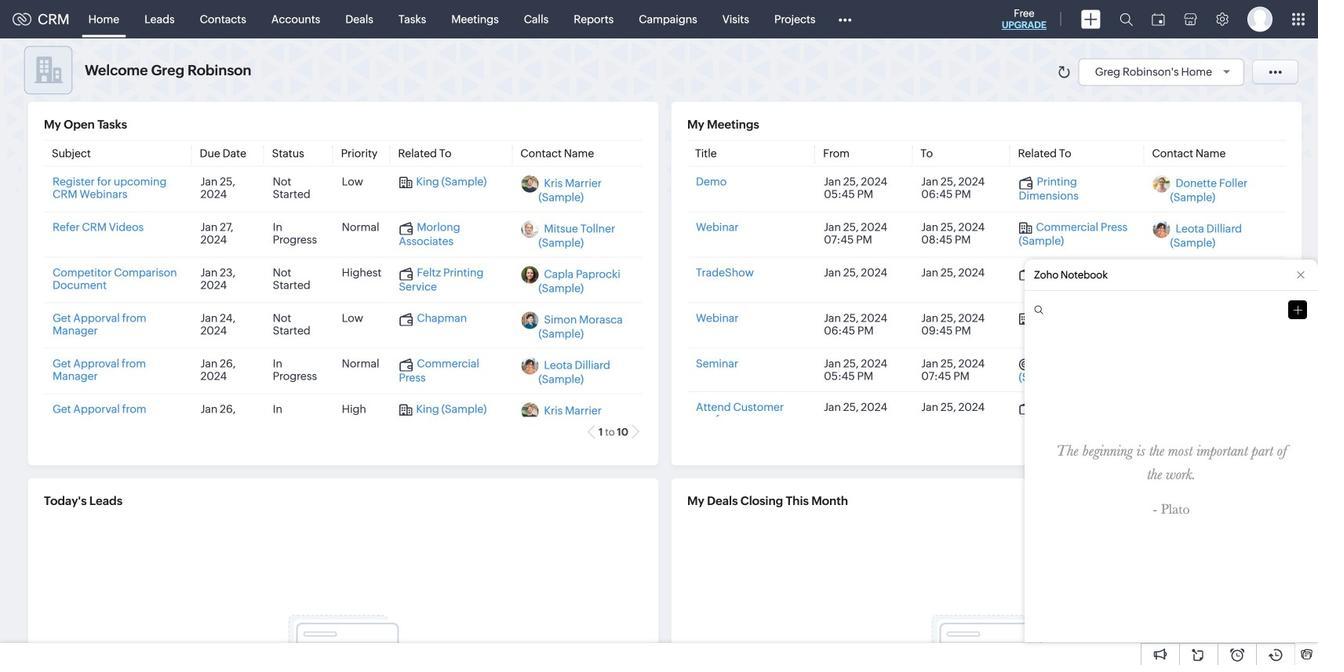 Task type: locate. For each thing, give the bounding box(es) containing it.
create menu element
[[1072, 0, 1111, 38]]

create menu image
[[1082, 10, 1101, 29]]

Other Modules field
[[829, 7, 862, 32]]



Task type: describe. For each thing, give the bounding box(es) containing it.
search image
[[1120, 13, 1134, 26]]

profile element
[[1239, 0, 1283, 38]]

search element
[[1111, 0, 1143, 38]]

profile image
[[1248, 7, 1273, 32]]

logo image
[[13, 13, 31, 26]]

calendar image
[[1152, 13, 1166, 26]]



Task type: vqa. For each thing, say whether or not it's contained in the screenshot.
Calendar "image"
yes



